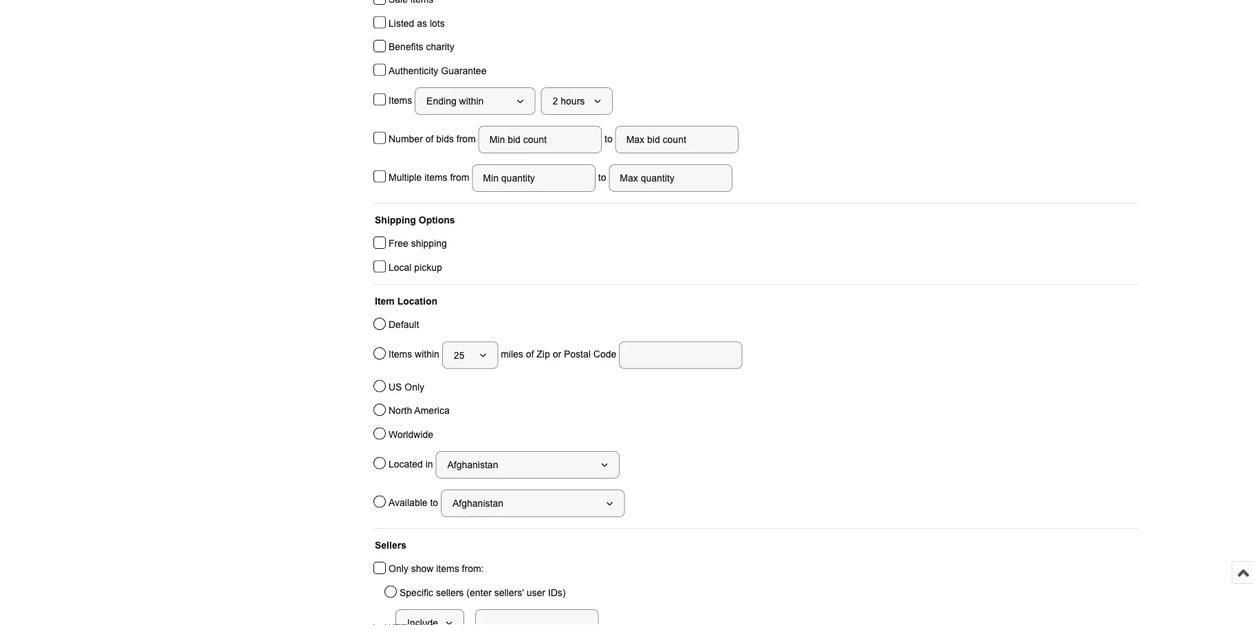 Task type: locate. For each thing, give the bounding box(es) containing it.
Enter minimum quantity text field
[[472, 164, 596, 192]]

local
[[389, 262, 412, 273]]

located
[[389, 459, 423, 469]]

1 vertical spatial to
[[596, 172, 609, 183]]

ids)
[[548, 587, 566, 598]]

from right 'bids'
[[457, 134, 476, 144]]

to for number of bids from
[[602, 134, 615, 144]]

worldwide
[[389, 429, 433, 440]]

show
[[411, 564, 434, 574]]

from down 'bids'
[[450, 172, 469, 183]]

of
[[426, 134, 434, 144], [526, 349, 534, 360]]

code
[[593, 349, 616, 360]]

1 vertical spatial items
[[389, 349, 412, 360]]

available to
[[389, 497, 441, 508]]

bids
[[436, 134, 454, 144]]

sellers
[[436, 587, 464, 598]]

as
[[417, 18, 427, 29]]

to for multiple items from
[[596, 172, 609, 183]]

multiple
[[389, 172, 422, 183]]

authenticity
[[389, 65, 438, 76]]

zip
[[537, 349, 550, 360]]

item
[[375, 296, 395, 306]]

0 vertical spatial of
[[426, 134, 434, 144]]

number of bids from
[[389, 134, 478, 144]]

specific sellers (enter sellers' user ids)
[[400, 587, 566, 598]]

items
[[424, 172, 447, 183], [436, 564, 459, 574]]

specific
[[400, 587, 433, 598]]

items
[[389, 95, 415, 106], [389, 349, 412, 360]]

authenticity guarantee
[[389, 65, 487, 76]]

item location
[[375, 296, 437, 306]]

only show items from:
[[389, 564, 484, 574]]

of left 'bids'
[[426, 134, 434, 144]]

(enter
[[466, 587, 492, 598]]

items up sellers in the bottom of the page
[[436, 564, 459, 574]]

0 vertical spatial only
[[405, 382, 424, 392]]

1 horizontal spatial of
[[526, 349, 534, 360]]

from
[[457, 134, 476, 144], [450, 172, 469, 183]]

items left within
[[389, 349, 412, 360]]

0 vertical spatial to
[[602, 134, 615, 144]]

1 vertical spatial of
[[526, 349, 534, 360]]

or
[[553, 349, 561, 360]]

sellers
[[375, 540, 406, 551]]

only left show
[[389, 564, 408, 574]]

1 items from the top
[[389, 95, 415, 106]]

to
[[602, 134, 615, 144], [596, 172, 609, 183], [430, 497, 438, 508]]

of for miles
[[526, 349, 534, 360]]

only
[[405, 382, 424, 392], [389, 564, 408, 574]]

2 items from the top
[[389, 349, 412, 360]]

shipping options
[[375, 215, 455, 225]]

0 vertical spatial items
[[389, 95, 415, 106]]

items down authenticity
[[389, 95, 415, 106]]

shipping
[[411, 238, 447, 249]]

america
[[414, 405, 450, 416]]

items for items within
[[389, 349, 412, 360]]

0 horizontal spatial of
[[426, 134, 434, 144]]

miles of zip or postal code
[[498, 349, 619, 360]]

us only
[[389, 382, 424, 392]]

items right multiple
[[424, 172, 447, 183]]

only right us
[[405, 382, 424, 392]]

local pickup
[[389, 262, 442, 273]]

of left zip
[[526, 349, 534, 360]]

shipping
[[375, 215, 416, 225]]

0 vertical spatial items
[[424, 172, 447, 183]]

Enter maximum number of bids text field
[[615, 126, 739, 153]]



Task type: vqa. For each thing, say whether or not it's contained in the screenshot.
Located
yes



Task type: describe. For each thing, give the bounding box(es) containing it.
location
[[397, 296, 437, 306]]

lots
[[430, 18, 445, 29]]

sellers'
[[494, 587, 524, 598]]

listed as lots
[[389, 18, 445, 29]]

miles
[[501, 349, 523, 360]]

us
[[389, 382, 402, 392]]

1 vertical spatial only
[[389, 564, 408, 574]]

pickup
[[414, 262, 442, 273]]

north america
[[389, 405, 450, 416]]

0 vertical spatial from
[[457, 134, 476, 144]]

items within
[[389, 349, 442, 360]]

Enter Maximum Quantity text field
[[609, 164, 732, 192]]

within
[[415, 349, 439, 360]]

2 vertical spatial to
[[430, 497, 438, 508]]

listed
[[389, 18, 414, 29]]

number
[[389, 134, 423, 144]]

items for items
[[389, 95, 415, 106]]

multiple items from
[[389, 172, 472, 183]]

Zip or Postal Code text field
[[619, 341, 743, 369]]

1 vertical spatial items
[[436, 564, 459, 574]]

located in
[[389, 459, 436, 469]]

options
[[419, 215, 455, 225]]

benefits
[[389, 42, 423, 52]]

1 vertical spatial from
[[450, 172, 469, 183]]

from:
[[462, 564, 484, 574]]

north
[[389, 405, 412, 416]]

in
[[426, 459, 433, 469]]

Enter minimum number of bids text field
[[478, 126, 602, 153]]

postal
[[564, 349, 591, 360]]

of for number
[[426, 134, 434, 144]]

Seller ID text field
[[475, 609, 599, 625]]

free
[[389, 238, 408, 249]]

free shipping
[[389, 238, 447, 249]]

available
[[389, 497, 427, 508]]

user
[[527, 587, 545, 598]]

benefits charity
[[389, 42, 454, 52]]

charity
[[426, 42, 454, 52]]

default
[[389, 319, 419, 330]]

guarantee
[[441, 65, 487, 76]]



